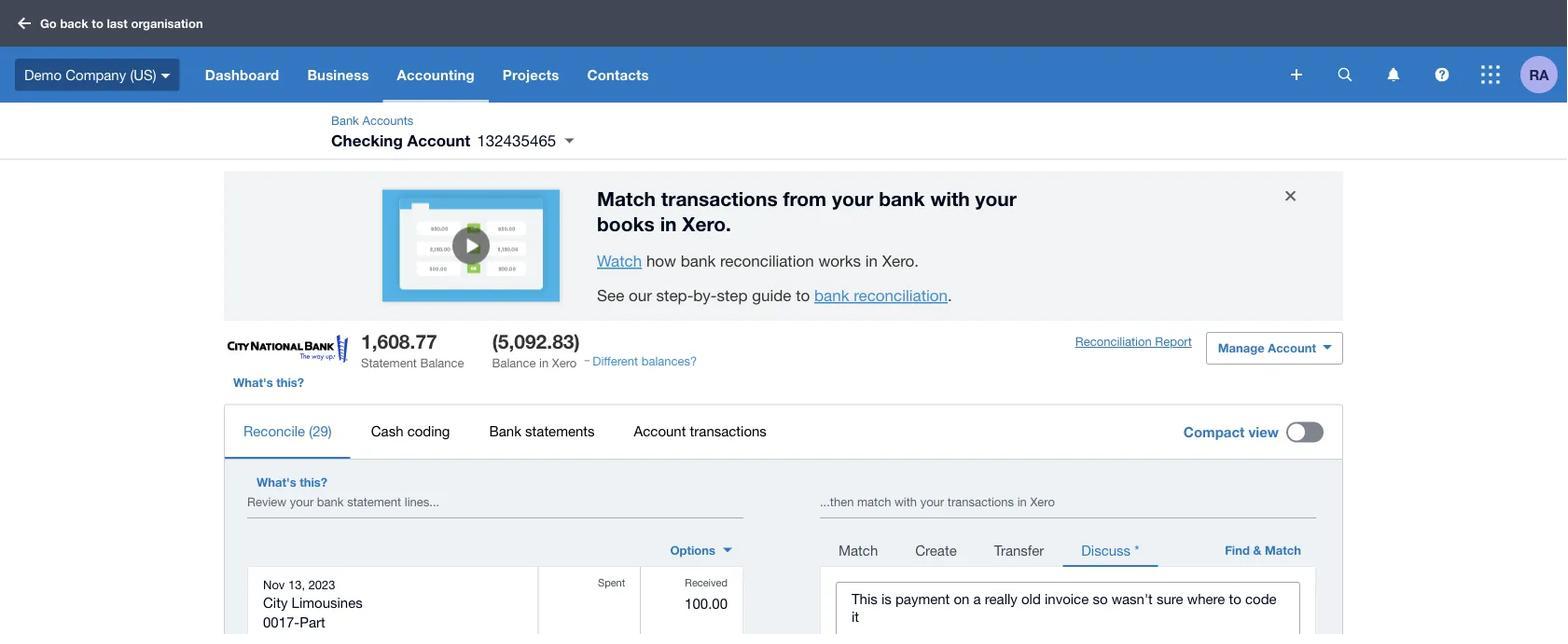 Task type: describe. For each thing, give the bounding box(es) containing it.
1 vertical spatial this?
[[300, 475, 328, 489]]

svg image inside demo company (us) popup button
[[161, 73, 170, 78]]

(5,092.83)
[[492, 329, 580, 353]]

see
[[597, 286, 624, 305]]

discuss *
[[1082, 542, 1140, 558]]

different balances? link
[[593, 354, 697, 369]]

projects button
[[489, 47, 573, 103]]

by-
[[693, 286, 717, 305]]

in up the transfer link
[[1017, 495, 1027, 509]]

reconciliation report
[[1075, 335, 1192, 349]]

1 vertical spatial what's this?
[[257, 475, 328, 489]]

reconciliation report link
[[1075, 334, 1192, 350]]

xero inside '(5,092.83) balance in xero'
[[552, 356, 577, 370]]

&
[[1253, 543, 1262, 557]]

dashboard link
[[191, 47, 293, 103]]

received
[[685, 577, 728, 589]]

132435465
[[477, 131, 556, 149]]

1 vertical spatial what's
[[257, 475, 296, 489]]

go back to last organisation
[[40, 16, 203, 31]]

match for match transactions from your bank with your books in xero
[[597, 187, 656, 210]]

business
[[307, 66, 369, 83]]

contacts
[[587, 66, 649, 83]]

different balances?
[[593, 354, 697, 369]]

dashboard
[[205, 66, 279, 83]]

city
[[263, 595, 288, 611]]

0017-
[[263, 614, 300, 631]]

1,608.77
[[361, 329, 437, 353]]

statement
[[347, 495, 401, 509]]

last
[[107, 16, 128, 31]]

29
[[313, 423, 328, 439]]

0 horizontal spatial with
[[895, 495, 917, 509]]

projects
[[503, 66, 559, 83]]

bank inside match transactions from your bank with your books in xero
[[879, 187, 925, 210]]

nov 13, 2023 city limousines 0017-part
[[263, 577, 363, 631]]

cash coding link
[[352, 405, 469, 457]]

account transactions link
[[615, 405, 785, 457]]

in right works
[[866, 252, 878, 270]]

match for match
[[839, 542, 878, 558]]

find & match
[[1225, 543, 1301, 557]]

discuss * link
[[1063, 532, 1158, 567]]

checking
[[331, 131, 403, 149]]

received 100.00
[[685, 577, 728, 612]]

transactions for match
[[661, 187, 778, 210]]

create
[[915, 542, 957, 558]]

watch how bank reconciliation works in xero
[[597, 252, 915, 270]]

cash
[[371, 423, 403, 439]]

options
[[670, 543, 716, 557]]

help
[[1276, 200, 1299, 212]]

1 vertical spatial what's this? link
[[247, 466, 337, 499]]

contacts button
[[573, 47, 663, 103]]

statement
[[361, 356, 417, 370]]

(us)
[[130, 66, 156, 83]]

books
[[597, 212, 655, 236]]

This is payment on a really old invoice so wasn't sure where to code it text field
[[837, 583, 1300, 634]]

...then match with your transactions in xero
[[820, 495, 1055, 509]]

create link
[[897, 532, 976, 567]]

nov
[[263, 577, 285, 592]]

...then
[[820, 495, 854, 509]]

business button
[[293, 47, 383, 103]]

xero inside match transactions from your bank with your books in xero
[[682, 212, 726, 236]]

1 horizontal spatial reconciliation
[[854, 286, 948, 305]]

discuss
[[1082, 542, 1131, 558]]

bank for bank accounts › checking account 132435465
[[331, 113, 359, 128]]

bank statements link
[[471, 405, 613, 457]]

demo
[[24, 66, 62, 83]]

in inside '(5,092.83) balance in xero'
[[539, 356, 549, 370]]

hide help link
[[1276, 181, 1306, 212]]

xero up the transfer link
[[1030, 495, 1055, 509]]

transfer link
[[976, 532, 1063, 567]]

manage account
[[1218, 341, 1316, 356]]

0 vertical spatial what's this? link
[[224, 366, 314, 400]]

match
[[857, 495, 891, 509]]

account transactions
[[634, 423, 767, 439]]

match link
[[820, 532, 897, 567]]

transfer
[[994, 542, 1044, 558]]

navigation containing dashboard
[[191, 47, 1278, 103]]

hide
[[1276, 186, 1299, 199]]

watch link
[[597, 252, 642, 270]]

from
[[783, 187, 827, 210]]

report
[[1155, 335, 1192, 349]]

bank statements
[[489, 423, 595, 439]]



Task type: vqa. For each thing, say whether or not it's contained in the screenshot.
with
yes



Task type: locate. For each thing, give the bounding box(es) containing it.
(5,092.83) balance in xero
[[492, 329, 580, 370]]

0 vertical spatial what's this?
[[233, 376, 304, 390]]

1 vertical spatial with
[[895, 495, 917, 509]]

13,
[[288, 577, 305, 592]]

1 horizontal spatial account
[[634, 423, 686, 439]]

spent
[[598, 577, 625, 589]]

2 vertical spatial account
[[634, 423, 686, 439]]

in up how at the left
[[660, 212, 677, 236]]

account inside bank accounts › checking account 132435465
[[407, 131, 470, 149]]

bank
[[879, 187, 925, 210], [681, 252, 716, 270], [814, 286, 849, 305], [317, 495, 344, 509]]

what's this?
[[233, 376, 304, 390], [257, 475, 328, 489]]

what's this? link up 'reconcile ('
[[224, 366, 314, 400]]

*
[[1135, 542, 1140, 558]]

what's up review
[[257, 475, 296, 489]]

account right manage
[[1268, 341, 1316, 356]]

what's
[[233, 376, 273, 390], [257, 475, 296, 489]]

xero up bank reconciliation link
[[882, 252, 915, 270]]

hide help
[[1276, 186, 1299, 212]]

0 horizontal spatial bank
[[331, 113, 359, 128]]

in down (5,092.83)
[[539, 356, 549, 370]]

step
[[717, 286, 748, 305]]

match inside match transactions from your bank with your books in xero
[[597, 187, 656, 210]]

transactions up the transfer link
[[948, 495, 1014, 509]]

2023
[[308, 577, 335, 592]]

1 horizontal spatial balance
[[492, 356, 536, 370]]

match inside match link
[[839, 542, 878, 558]]

step-
[[656, 286, 693, 305]]

bank inside bank accounts › checking account 132435465
[[331, 113, 359, 128]]

1 vertical spatial to
[[796, 286, 810, 305]]

reconciliation up "guide"
[[720, 252, 814, 270]]

match down match
[[839, 542, 878, 558]]

100.00
[[685, 596, 728, 612]]

bank accounts link
[[331, 113, 414, 128]]

bank for bank statements
[[489, 423, 521, 439]]

reconciliation
[[1075, 335, 1152, 349]]

0 horizontal spatial match
[[597, 187, 656, 210]]

this? up reconcile ( 29 )
[[276, 376, 304, 390]]

transactions inside match transactions from your bank with your books in xero
[[661, 187, 778, 210]]

accounts
[[362, 113, 414, 128]]

1 horizontal spatial with
[[930, 187, 970, 210]]

0 vertical spatial account
[[407, 131, 470, 149]]

what's this? link
[[224, 366, 314, 400], [247, 466, 337, 499]]

match
[[597, 187, 656, 210], [839, 542, 878, 558], [1265, 543, 1301, 557]]

transactions
[[661, 187, 778, 210], [690, 423, 767, 439], [948, 495, 1014, 509]]

0 vertical spatial transactions
[[661, 187, 778, 210]]

balance inside "1,608.77 statement balance"
[[420, 356, 464, 370]]

match up books
[[597, 187, 656, 210]]

ra button
[[1521, 47, 1567, 103]]

)
[[328, 423, 332, 439]]

with
[[930, 187, 970, 210], [895, 495, 917, 509]]

with inside match transactions from your bank with your books in xero
[[930, 187, 970, 210]]

what's this? link down reconcile ( 29 )
[[247, 466, 337, 499]]

accounting
[[397, 66, 475, 83]]

account down balances?
[[634, 423, 686, 439]]

reconcile ( 29 )
[[243, 423, 332, 439]]

match transactions from your bank with your books in xero
[[597, 187, 1017, 236]]

transactions for account
[[690, 423, 767, 439]]

balance down "1,608.77"
[[420, 356, 464, 370]]

balance down (5,092.83)
[[492, 356, 536, 370]]

back
[[60, 16, 88, 31]]

find
[[1225, 543, 1250, 557]]

to left last
[[92, 16, 103, 31]]

xero up watch how bank reconciliation works in xero
[[682, 212, 726, 236]]

1 vertical spatial reconciliation
[[854, 286, 948, 305]]

match right &
[[1265, 543, 1301, 557]]

our
[[629, 286, 652, 305]]

company
[[65, 66, 126, 83]]

in
[[660, 212, 677, 236], [866, 252, 878, 270], [539, 356, 549, 370], [1017, 495, 1027, 509]]

review your bank statement lines...
[[247, 495, 440, 509]]

guide
[[752, 286, 792, 305]]

bank left statements
[[489, 423, 521, 439]]

account
[[407, 131, 470, 149], [1268, 341, 1316, 356], [634, 423, 686, 439]]

0 vertical spatial this?
[[276, 376, 304, 390]]

demo company (us)
[[24, 66, 156, 83]]

go
[[40, 16, 57, 31]]

0 vertical spatial reconciliation
[[720, 252, 814, 270]]

0 vertical spatial with
[[930, 187, 970, 210]]

navigation
[[191, 47, 1278, 103]]

1 horizontal spatial to
[[796, 286, 810, 305]]

2 vertical spatial transactions
[[948, 495, 1014, 509]]

bank up checking
[[331, 113, 359, 128]]

bank
[[331, 113, 359, 128], [489, 423, 521, 439]]

ra
[[1529, 66, 1549, 83]]

to
[[92, 16, 103, 31], [796, 286, 810, 305]]

banner
[[0, 0, 1567, 103]]

this?
[[276, 376, 304, 390], [300, 475, 328, 489]]

what's this? up review
[[257, 475, 328, 489]]

how
[[646, 252, 676, 270]]

›
[[416, 115, 419, 127]]

0 horizontal spatial account
[[407, 131, 470, 149]]

reconcile (
[[243, 423, 313, 439]]

this? up review your bank statement lines...
[[300, 475, 328, 489]]

bank reconciliation link
[[814, 286, 948, 305]]

0 horizontal spatial balance
[[420, 356, 464, 370]]

account inside account transactions link
[[634, 423, 686, 439]]

balance inside '(5,092.83) balance in xero'
[[492, 356, 536, 370]]

1 vertical spatial bank
[[489, 423, 521, 439]]

works
[[819, 252, 861, 270]]

part
[[300, 614, 325, 631]]

demo company (us) button
[[0, 47, 191, 103]]

0 vertical spatial what's
[[233, 376, 273, 390]]

your
[[832, 187, 874, 210], [975, 187, 1017, 210], [290, 495, 314, 509], [920, 495, 944, 509]]

different
[[593, 354, 638, 369]]

statements
[[525, 423, 595, 439]]

1 horizontal spatial match
[[839, 542, 878, 558]]

coding
[[407, 423, 450, 439]]

options button
[[659, 535, 744, 565]]

xero down (5,092.83)
[[552, 356, 577, 370]]

in inside match transactions from your bank with your books in xero
[[660, 212, 677, 236]]

transactions up watch how bank reconciliation works in xero
[[661, 187, 778, 210]]

bank inside 'link'
[[489, 423, 521, 439]]

1 vertical spatial account
[[1268, 341, 1316, 356]]

limousines
[[292, 595, 363, 611]]

transactions down balances?
[[690, 423, 767, 439]]

1 horizontal spatial bank
[[489, 423, 521, 439]]

bank accounts › checking account 132435465
[[331, 113, 556, 149]]

1 vertical spatial transactions
[[690, 423, 767, 439]]

0 horizontal spatial reconciliation
[[720, 252, 814, 270]]

1 balance from the left
[[420, 356, 464, 370]]

2 balance from the left
[[492, 356, 536, 370]]

2 horizontal spatial account
[[1268, 341, 1316, 356]]

svg image
[[1481, 65, 1500, 84], [1338, 68, 1352, 82], [1388, 68, 1400, 82], [1435, 68, 1449, 82], [1291, 69, 1302, 80], [161, 73, 170, 78]]

compact
[[1184, 424, 1245, 441]]

0 horizontal spatial to
[[92, 16, 103, 31]]

organisation
[[131, 16, 203, 31]]

0 vertical spatial to
[[92, 16, 103, 31]]

reconciliation down works
[[854, 286, 948, 305]]

to right "guide"
[[796, 286, 810, 305]]

what's this? up 'reconcile ('
[[233, 376, 304, 390]]

accounting button
[[383, 47, 489, 103]]

banner containing dashboard
[[0, 0, 1567, 103]]

manage
[[1218, 341, 1265, 356]]

review
[[247, 495, 287, 509]]

1,608.77 statement balance
[[361, 329, 464, 370]]

0 vertical spatial bank
[[331, 113, 359, 128]]

view
[[1249, 424, 1279, 441]]

what's up 'reconcile ('
[[233, 376, 273, 390]]

compact view
[[1184, 424, 1279, 441]]

to inside banner
[[92, 16, 103, 31]]

watch
[[597, 252, 642, 270]]

2 horizontal spatial match
[[1265, 543, 1301, 557]]

svg image
[[18, 17, 31, 29]]

account down "›"
[[407, 131, 470, 149]]

match inside find & match link
[[1265, 543, 1301, 557]]

find & match link
[[1208, 532, 1316, 567]]



